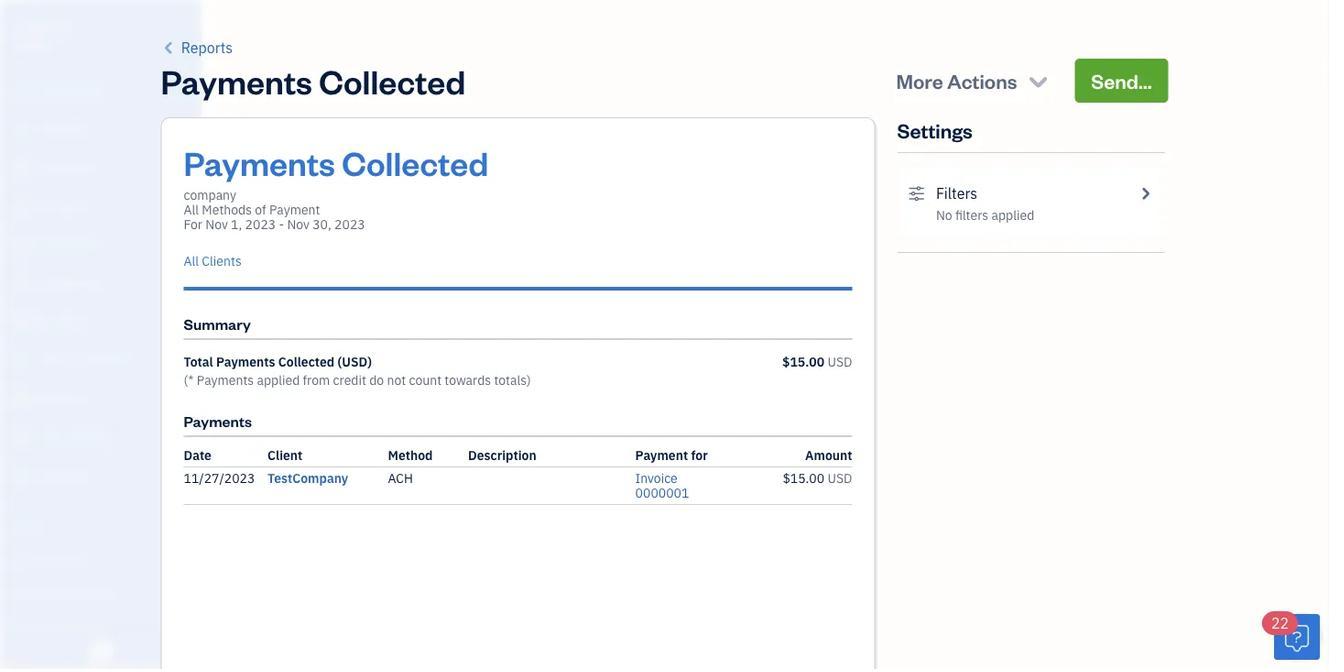 Task type: locate. For each thing, give the bounding box(es) containing it.
(
[[338, 353, 342, 370]]

payment for
[[636, 447, 708, 464]]

1 vertical spatial )
[[527, 372, 531, 389]]

company
[[15, 17, 71, 34], [184, 187, 236, 203]]

1 horizontal spatial applied
[[992, 207, 1035, 224]]

applied down total payments collected ( usd )
[[257, 372, 300, 389]]

0 vertical spatial $15.00
[[783, 353, 825, 370]]

connections
[[42, 618, 108, 633]]

company up owner
[[15, 17, 71, 34]]

chevrondown image
[[1026, 68, 1052, 93]]

reports button
[[161, 37, 233, 59]]

testcompany link
[[268, 470, 348, 487]]

0 horizontal spatial payment
[[269, 201, 320, 218]]

0 vertical spatial payment
[[269, 201, 320, 218]]

payments up date
[[184, 411, 252, 430]]

2023 left -
[[245, 216, 276, 233]]

(* payments applied from credit do not count towards totals )
[[184, 372, 531, 389]]

usd
[[342, 353, 368, 370], [828, 353, 853, 370], [828, 470, 853, 487]]

1 horizontal spatial company
[[184, 187, 236, 203]]

summary
[[184, 313, 251, 333]]

totals
[[494, 372, 527, 389]]

-
[[279, 216, 284, 233]]

payments inside "payments collected company all methods of payment for nov 1, 2023 - nov 30, 2023"
[[184, 140, 335, 184]]

0 horizontal spatial company
[[15, 17, 71, 34]]

all clients
[[184, 253, 242, 269]]

collected inside "payments collected company all methods of payment for nov 1, 2023 - nov 30, 2023"
[[342, 140, 489, 184]]

1 vertical spatial $15.00
[[783, 470, 825, 487]]

$15.00 usd
[[783, 353, 853, 370], [783, 470, 853, 487]]

report image
[[12, 467, 34, 485]]

payments right total
[[216, 353, 275, 370]]

collected
[[319, 59, 466, 102], [342, 140, 489, 184], [278, 353, 335, 370]]

nov
[[206, 216, 228, 233], [287, 216, 310, 233]]

company up for
[[184, 187, 236, 203]]

1 horizontal spatial nov
[[287, 216, 310, 233]]

nov right -
[[287, 216, 310, 233]]

for
[[184, 216, 203, 233]]

0 horizontal spatial nov
[[206, 216, 228, 233]]

clients
[[202, 253, 242, 269]]

invoice image
[[12, 197, 34, 215]]

payment
[[269, 201, 320, 218], [636, 447, 688, 464]]

towards
[[445, 372, 491, 389]]

payments collected company all methods of payment for nov 1, 2023 - nov 30, 2023
[[184, 140, 489, 233]]

all
[[184, 201, 199, 218], [184, 253, 199, 269]]

0 vertical spatial all
[[184, 201, 199, 218]]

1 2023 from the left
[[245, 216, 276, 233]]

dashboard image
[[12, 82, 34, 100]]

project image
[[12, 313, 34, 331]]

1 vertical spatial collected
[[342, 140, 489, 184]]

22 button
[[1263, 611, 1321, 660]]

) up do
[[368, 353, 372, 370]]

)
[[368, 353, 372, 370], [527, 372, 531, 389]]

0 vertical spatial applied
[[992, 207, 1035, 224]]

payment image
[[12, 236, 34, 254]]

1 vertical spatial applied
[[257, 372, 300, 389]]

1 vertical spatial payment
[[636, 447, 688, 464]]

(*
[[184, 372, 194, 389]]

0 vertical spatial company
[[15, 17, 71, 34]]

1 horizontal spatial )
[[527, 372, 531, 389]]

settings
[[898, 117, 973, 143]]

ach
[[388, 470, 413, 487]]

send… button
[[1075, 59, 1169, 103]]

filters
[[937, 184, 978, 203]]

bank connections link
[[5, 610, 196, 642]]

members
[[45, 550, 94, 565]]

count
[[409, 372, 442, 389]]

payments collected
[[161, 59, 466, 102]]

payment right of
[[269, 201, 320, 218]]

bank connections
[[14, 618, 108, 633]]

$15.00
[[783, 353, 825, 370], [783, 470, 825, 487]]

applied
[[992, 207, 1035, 224], [257, 372, 300, 389]]

payment inside "payments collected company all methods of payment for nov 1, 2023 - nov 30, 2023"
[[269, 201, 320, 218]]

chart image
[[12, 428, 34, 446]]

amount
[[806, 447, 853, 464]]

2023
[[245, 216, 276, 233], [335, 216, 365, 233]]

2023 right 30, on the top left of page
[[335, 216, 365, 233]]

nov left 1,
[[206, 216, 228, 233]]

items and services link
[[5, 576, 196, 609]]

team
[[14, 550, 43, 565]]

payments up of
[[184, 140, 335, 184]]

payments down reports on the left of the page
[[161, 59, 312, 102]]

payments for payments
[[184, 411, 252, 430]]

all left clients
[[184, 253, 199, 269]]

0000001
[[636, 484, 690, 501]]

payments for payments collected company all methods of payment for nov 1, 2023 - nov 30, 2023
[[184, 140, 335, 184]]

testcompany
[[268, 470, 348, 487]]

0 vertical spatial )
[[368, 353, 372, 370]]

applied for filters
[[992, 207, 1035, 224]]

applied for payments
[[257, 372, 300, 389]]

payment up "invoice"
[[636, 447, 688, 464]]

all left methods
[[184, 201, 199, 218]]

0 horizontal spatial applied
[[257, 372, 300, 389]]

) right towards
[[527, 372, 531, 389]]

payments
[[161, 59, 312, 102], [184, 140, 335, 184], [216, 353, 275, 370], [197, 372, 254, 389], [184, 411, 252, 430]]

1 horizontal spatial 2023
[[335, 216, 365, 233]]

applied right filters
[[992, 207, 1035, 224]]

1 all from the top
[[184, 201, 199, 218]]

timer image
[[12, 351, 34, 369]]

no filters applied
[[937, 207, 1035, 224]]

30,
[[313, 216, 332, 233]]

methods
[[202, 201, 252, 218]]

1 vertical spatial company
[[184, 187, 236, 203]]

0 vertical spatial collected
[[319, 59, 466, 102]]

1 vertical spatial all
[[184, 253, 199, 269]]

expense image
[[12, 274, 34, 292]]

0 horizontal spatial 2023
[[245, 216, 276, 233]]



Task type: describe. For each thing, give the bounding box(es) containing it.
more
[[897, 67, 944, 93]]

1 vertical spatial $15.00 usd
[[783, 470, 853, 487]]

no
[[937, 207, 953, 224]]

apps
[[14, 516, 41, 532]]

invoice
[[636, 470, 678, 487]]

1 horizontal spatial payment
[[636, 447, 688, 464]]

chevronleft image
[[161, 37, 178, 59]]

11/27/2023
[[184, 470, 255, 487]]

main element
[[0, 0, 247, 669]]

collected for payments collected company all methods of payment for nov 1, 2023 - nov 30, 2023
[[342, 140, 489, 184]]

do
[[370, 372, 384, 389]]

22
[[1272, 614, 1290, 633]]

items
[[14, 584, 42, 599]]

total
[[184, 353, 213, 370]]

and
[[44, 584, 64, 599]]

company owner
[[15, 17, 71, 51]]

payments down total
[[197, 372, 254, 389]]

not
[[387, 372, 406, 389]]

date
[[184, 447, 212, 464]]

2 vertical spatial collected
[[278, 353, 335, 370]]

payments for payments collected
[[161, 59, 312, 102]]

0 horizontal spatial )
[[368, 353, 372, 370]]

team members
[[14, 550, 94, 565]]

more actions button
[[880, 59, 1068, 103]]

2 2023 from the left
[[335, 216, 365, 233]]

send…
[[1092, 67, 1153, 93]]

settings image
[[909, 182, 926, 204]]

actions
[[948, 67, 1018, 93]]

all inside "payments collected company all methods of payment for nov 1, 2023 - nov 30, 2023"
[[184, 201, 199, 218]]

for
[[691, 447, 708, 464]]

of
[[255, 201, 266, 218]]

services
[[66, 584, 110, 599]]

total payments collected ( usd )
[[184, 353, 372, 370]]

1,
[[231, 216, 242, 233]]

chevronright image
[[1137, 182, 1154, 204]]

filters
[[956, 207, 989, 224]]

1 nov from the left
[[206, 216, 228, 233]]

company inside "payments collected company all methods of payment for nov 1, 2023 - nov 30, 2023"
[[184, 187, 236, 203]]

items and services
[[14, 584, 110, 599]]

client
[[268, 447, 303, 464]]

apps link
[[5, 509, 196, 541]]

team members link
[[5, 543, 196, 575]]

company inside main element
[[15, 17, 71, 34]]

estimate image
[[12, 159, 34, 177]]

2 all from the top
[[184, 253, 199, 269]]

owner
[[15, 36, 51, 51]]

credit
[[333, 372, 366, 389]]

freshbooks image
[[86, 640, 115, 662]]

from
[[303, 372, 330, 389]]

money image
[[12, 390, 34, 408]]

0 vertical spatial $15.00 usd
[[783, 353, 853, 370]]

bank
[[14, 618, 40, 633]]

description
[[468, 447, 537, 464]]

client image
[[12, 120, 34, 138]]

collected for payments collected
[[319, 59, 466, 102]]

resource center badge image
[[1275, 614, 1321, 660]]

method
[[388, 447, 433, 464]]

more actions
[[897, 67, 1018, 93]]

2 nov from the left
[[287, 216, 310, 233]]

invoice 0000001
[[636, 470, 690, 501]]

reports
[[181, 38, 233, 57]]



Task type: vqa. For each thing, say whether or not it's contained in the screenshot.
No filters applied
yes



